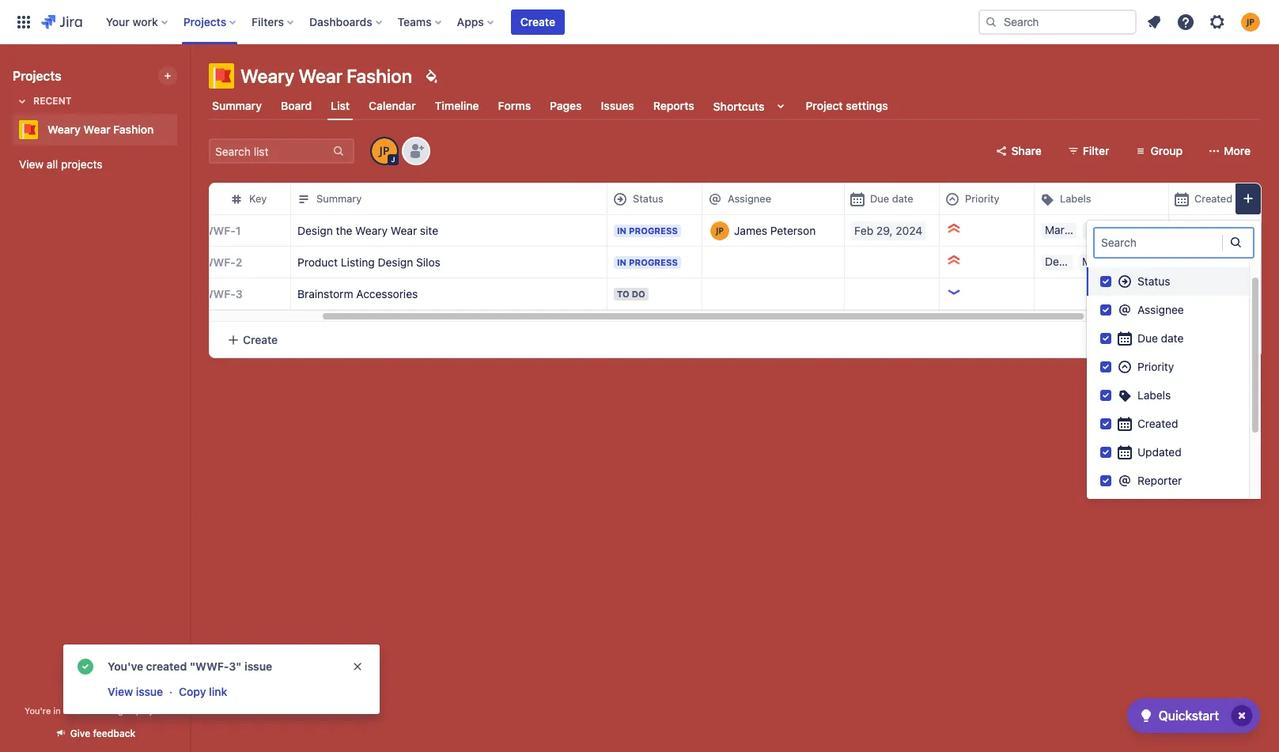 Task type: locate. For each thing, give the bounding box(es) containing it.
weary right the
[[355, 224, 388, 237]]

issue right 3"
[[245, 660, 272, 673]]

2 in from the top
[[617, 257, 627, 267]]

in progress for design the weary wear site
[[617, 225, 678, 235]]

0 horizontal spatial create
[[243, 333, 278, 346]]

issue
[[245, 660, 272, 673], [136, 685, 163, 699]]

settings image
[[1208, 12, 1227, 31]]

1 horizontal spatial status
[[1138, 274, 1171, 288]]

projects right work
[[183, 15, 226, 28]]

0 vertical spatial assignee
[[728, 192, 772, 205]]

0 horizontal spatial created
[[1138, 417, 1179, 430]]

2 in progress from the top
[[617, 257, 678, 267]]

labels up the updated on the right of the page
[[1138, 388, 1171, 402]]

1 vertical spatial summary
[[317, 192, 362, 205]]

1 vertical spatial assignee
[[1138, 303, 1184, 316]]

dismiss image
[[351, 661, 364, 673]]

2 vertical spatial wear
[[391, 224, 417, 237]]

feedback
[[93, 728, 136, 740]]

1 vertical spatial issue
[[136, 685, 163, 699]]

2 row from the top
[[57, 214, 1280, 247]]

view for view all projects
[[19, 157, 44, 171]]

tab list containing list
[[199, 92, 1270, 120]]

0 vertical spatial due
[[870, 192, 890, 205]]

0 vertical spatial issue
[[245, 660, 272, 673]]

wwf- down "wwf-1" link
[[203, 255, 236, 269]]

in progress
[[617, 225, 678, 235], [617, 257, 678, 267]]

webteam up fields
[[1138, 223, 1188, 236]]

weary
[[241, 65, 295, 87], [47, 123, 81, 136], [355, 224, 388, 237]]

labels down filter button
[[1060, 192, 1092, 205]]

0 vertical spatial in
[[617, 225, 627, 235]]

1 vertical spatial labels
[[1138, 388, 1171, 402]]

1 vertical spatial projects
[[13, 69, 61, 83]]

1 horizontal spatial due date
[[1138, 331, 1184, 345]]

wear up list
[[299, 65, 343, 87]]

you're in a team-managed project
[[25, 706, 165, 716]]

create button inside primary element
[[511, 9, 565, 34]]

1 horizontal spatial fashion
[[347, 65, 412, 87]]

0 horizontal spatial date
[[892, 192, 914, 205]]

view
[[19, 157, 44, 171], [108, 685, 133, 699]]

accessories
[[356, 287, 418, 300]]

apps
[[457, 15, 484, 28]]

0 vertical spatial create button
[[511, 9, 565, 34]]

pages link
[[547, 92, 585, 120]]

fields
[[1155, 254, 1184, 263]]

quickstart
[[1159, 709, 1219, 723]]

add people image
[[407, 142, 426, 161]]

labels
[[1060, 192, 1092, 205], [1138, 388, 1171, 402]]

0 vertical spatial created
[[1195, 192, 1233, 205]]

design for design the weary wear site
[[298, 224, 333, 237]]

0 horizontal spatial due date
[[870, 192, 914, 205]]

weary wear fashion up view all projects link
[[47, 123, 154, 136]]

table containing marketing
[[57, 183, 1280, 322]]

marketing left search
[[1045, 223, 1096, 236]]

status
[[633, 192, 664, 205], [1138, 274, 1171, 288]]

project settings
[[806, 99, 888, 112]]

status inside row
[[633, 192, 664, 205]]

0 vertical spatial wear
[[299, 65, 343, 87]]

0 horizontal spatial issue
[[136, 685, 163, 699]]

fashion left add to starred icon
[[113, 123, 154, 136]]

assignee inside row
[[728, 192, 772, 205]]

0 vertical spatial progress
[[629, 225, 678, 235]]

1 vertical spatial weary
[[47, 123, 81, 136]]

1 vertical spatial webteam
[[1131, 254, 1181, 268]]

0 horizontal spatial view
[[19, 157, 44, 171]]

due inside row
[[870, 192, 890, 205]]

marketing down search
[[1083, 254, 1134, 268]]

the
[[336, 224, 352, 237]]

design marketing webteam
[[1045, 254, 1181, 268]]

product
[[298, 255, 338, 269]]

banner
[[0, 0, 1280, 44]]

create project image
[[161, 70, 174, 82]]

1 vertical spatial date
[[1161, 331, 1184, 345]]

filter button
[[1058, 138, 1119, 164]]

0 horizontal spatial weary wear fashion
[[47, 123, 154, 136]]

2 vertical spatial weary
[[355, 224, 388, 237]]

wear up view all projects link
[[84, 123, 111, 136]]

2 vertical spatial wwf-
[[203, 287, 236, 300]]

1 horizontal spatial date
[[1161, 331, 1184, 345]]

marketing
[[1045, 223, 1096, 236], [1083, 254, 1134, 268]]

0 horizontal spatial design
[[298, 224, 333, 237]]

0 horizontal spatial wear
[[84, 123, 111, 136]]

projects button
[[179, 9, 242, 34]]

0 vertical spatial wwf-
[[203, 224, 236, 237]]

due date
[[870, 192, 914, 205], [1138, 331, 1184, 345]]

more button
[[1199, 138, 1261, 164]]

1 horizontal spatial view
[[108, 685, 133, 699]]

design up accessories
[[378, 255, 413, 269]]

view all projects link
[[13, 150, 177, 179]]

0 vertical spatial status
[[633, 192, 664, 205]]

assignee up james
[[728, 192, 772, 205]]

0 horizontal spatial due
[[870, 192, 890, 205]]

table
[[57, 183, 1280, 322]]

project
[[806, 99, 843, 112]]

wwf-2
[[203, 255, 242, 269]]

row containing design
[[57, 246, 1280, 279]]

settings
[[846, 99, 888, 112]]

design left the
[[298, 224, 333, 237]]

all
[[47, 157, 58, 171]]

notifications image
[[1145, 12, 1164, 31]]

1 vertical spatial due
[[1138, 331, 1158, 345]]

0 horizontal spatial assignee
[[728, 192, 772, 205]]

4 row from the top
[[57, 278, 1280, 310]]

0 horizontal spatial projects
[[13, 69, 61, 83]]

2 horizontal spatial design
[[1045, 254, 1081, 268]]

fashion up calendar
[[347, 65, 412, 87]]

2 wwf- from the top
[[203, 255, 236, 269]]

projects
[[61, 157, 102, 171]]

1 horizontal spatial projects
[[183, 15, 226, 28]]

teams button
[[393, 9, 448, 34]]

assignee
[[728, 192, 772, 205], [1138, 303, 1184, 316]]

view up "managed"
[[108, 685, 133, 699]]

row
[[57, 183, 1280, 215], [57, 214, 1280, 247], [57, 246, 1280, 279], [57, 278, 1280, 310]]

view left all
[[19, 157, 44, 171]]

due
[[870, 192, 890, 205], [1138, 331, 1158, 345]]

1 horizontal spatial summary
[[317, 192, 362, 205]]

priority
[[965, 192, 1000, 205], [1138, 360, 1174, 373]]

group
[[1151, 144, 1183, 157]]

1 row from the top
[[57, 183, 1280, 215]]

0 vertical spatial priority
[[965, 192, 1000, 205]]

these
[[1125, 254, 1153, 263]]

2 horizontal spatial wear
[[391, 224, 417, 237]]

wear left site
[[391, 224, 417, 237]]

1 horizontal spatial create
[[521, 15, 555, 28]]

weary inside row
[[355, 224, 388, 237]]

in
[[617, 225, 627, 235], [617, 257, 627, 267]]

1 vertical spatial view
[[108, 685, 133, 699]]

1 vertical spatial wear
[[84, 123, 111, 136]]

1 vertical spatial in
[[617, 257, 627, 267]]

design
[[298, 224, 333, 237], [1045, 254, 1081, 268], [378, 255, 413, 269]]

0 vertical spatial date
[[892, 192, 914, 205]]

open image
[[1226, 232, 1245, 251]]

timeline link
[[432, 92, 482, 120]]

1 horizontal spatial priority
[[1138, 360, 1174, 373]]

1 vertical spatial wwf-
[[203, 255, 236, 269]]

0 vertical spatial labels
[[1060, 192, 1092, 205]]

3 row from the top
[[57, 246, 1280, 279]]

1 wwf- from the top
[[203, 224, 236, 237]]

add to starred image
[[172, 120, 191, 139]]

3 wwf- from the top
[[203, 287, 236, 300]]

wwf- down wwf-2 link
[[203, 287, 236, 300]]

0 horizontal spatial fashion
[[113, 123, 154, 136]]

0 vertical spatial due date
[[870, 192, 914, 205]]

project
[[136, 706, 165, 716]]

assignee down fields
[[1138, 303, 1184, 316]]

wwf-3
[[203, 287, 243, 300]]

work
[[133, 15, 158, 28]]

1 vertical spatial progress
[[629, 257, 678, 267]]

webteam down search
[[1131, 254, 1181, 268]]

fashion
[[347, 65, 412, 87], [113, 123, 154, 136]]

weary down recent on the top left of the page
[[47, 123, 81, 136]]

issue up project
[[136, 685, 163, 699]]

reporter
[[1138, 474, 1182, 487]]

summary
[[212, 99, 262, 112], [317, 192, 362, 205]]

1 vertical spatial fashion
[[113, 123, 154, 136]]

view issue
[[108, 685, 163, 699]]

wwf- up wwf-2
[[203, 224, 236, 237]]

1 horizontal spatial wear
[[299, 65, 343, 87]]

forms link
[[495, 92, 534, 120]]

1 vertical spatial create
[[243, 333, 278, 346]]

1 horizontal spatial labels
[[1138, 388, 1171, 402]]

progress for product listing design silos
[[629, 257, 678, 267]]

0 horizontal spatial labels
[[1060, 192, 1092, 205]]

0 vertical spatial view
[[19, 157, 44, 171]]

projects up recent on the top left of the page
[[13, 69, 61, 83]]

appswitcher icon image
[[14, 12, 33, 31]]

create inside primary element
[[521, 15, 555, 28]]

1 vertical spatial status
[[1138, 274, 1171, 288]]

1 in progress from the top
[[617, 225, 678, 235]]

2 horizontal spatial weary
[[355, 224, 388, 237]]

summary up search list text box
[[212, 99, 262, 112]]

create button
[[511, 9, 565, 34], [210, 322, 1261, 358]]

created up the updated on the right of the page
[[1138, 417, 1179, 430]]

1 vertical spatial in progress
[[617, 257, 678, 267]]

1 vertical spatial priority
[[1138, 360, 1174, 373]]

wear
[[299, 65, 343, 87], [84, 123, 111, 136], [391, 224, 417, 237]]

2 progress from the top
[[629, 257, 678, 267]]

0 horizontal spatial summary
[[212, 99, 262, 112]]

weary wear fashion up list
[[241, 65, 412, 87]]

create
[[521, 15, 555, 28], [243, 333, 278, 346]]

wwf-
[[203, 224, 236, 237], [203, 255, 236, 269], [203, 287, 236, 300]]

None text field
[[1101, 235, 1104, 251]]

summary up the
[[317, 192, 362, 205]]

0 horizontal spatial priority
[[965, 192, 1000, 205]]

design the weary wear site
[[298, 224, 438, 237]]

a
[[63, 706, 68, 716]]

1 vertical spatial due date
[[1138, 331, 1184, 345]]

tab list
[[199, 92, 1270, 120]]

in for product listing design silos
[[617, 257, 627, 267]]

0 horizontal spatial status
[[633, 192, 664, 205]]

design left show at the right top of page
[[1045, 254, 1081, 268]]

1 horizontal spatial design
[[378, 255, 413, 269]]

copy link
[[179, 685, 227, 699]]

0 vertical spatial create
[[521, 15, 555, 28]]

1 progress from the top
[[629, 225, 678, 235]]

your work
[[106, 15, 158, 28]]

1 vertical spatial create button
[[210, 322, 1261, 358]]

priority inside row
[[965, 192, 1000, 205]]

jira image
[[41, 12, 82, 31], [41, 12, 82, 31]]

0 vertical spatial weary
[[241, 65, 295, 87]]

weary up board
[[241, 65, 295, 87]]

0 vertical spatial in progress
[[617, 225, 678, 235]]

created up the open icon
[[1195, 192, 1233, 205]]

1 in from the top
[[617, 225, 627, 235]]

0 vertical spatial projects
[[183, 15, 226, 28]]

copy
[[179, 685, 206, 699]]

1 horizontal spatial weary wear fashion
[[241, 65, 412, 87]]

row containing marketing
[[57, 214, 1280, 247]]

wwf- for 3
[[203, 287, 236, 300]]

0 vertical spatial marketing
[[1045, 223, 1096, 236]]



Task type: describe. For each thing, give the bounding box(es) containing it.
james peterson
[[734, 224, 816, 237]]

0 vertical spatial summary
[[212, 99, 262, 112]]

timeline
[[435, 99, 479, 112]]

to do
[[617, 288, 645, 299]]

0 vertical spatial webteam
[[1138, 223, 1188, 236]]

updated
[[1138, 445, 1182, 459]]

apps button
[[452, 9, 500, 34]]

wwf-1 link
[[203, 223, 241, 239]]

james
[[734, 224, 768, 237]]

do
[[632, 288, 645, 299]]

dashboards button
[[305, 9, 388, 34]]

1 horizontal spatial due
[[1138, 331, 1158, 345]]

reports
[[653, 99, 695, 112]]

view all projects
[[19, 157, 102, 171]]

issues link
[[598, 92, 638, 120]]

show
[[1097, 254, 1123, 263]]

"wwf-
[[190, 660, 229, 673]]

brainstorm
[[298, 287, 353, 300]]

link
[[209, 685, 227, 699]]

recent
[[33, 95, 72, 107]]

give
[[70, 728, 90, 740]]

share
[[1012, 144, 1042, 157]]

1 horizontal spatial assignee
[[1138, 303, 1184, 316]]

wwf-3 link
[[203, 286, 243, 302]]

check image
[[1137, 707, 1156, 726]]

projects inside dropdown button
[[183, 15, 226, 28]]

your
[[106, 15, 130, 28]]

your profile and settings image
[[1242, 12, 1261, 31]]

group button
[[1126, 138, 1193, 164]]

give feedback
[[70, 728, 136, 740]]

wwf- for 1
[[203, 224, 236, 237]]

primary element
[[9, 0, 979, 44]]

in progress for product listing design silos
[[617, 257, 678, 267]]

1
[[236, 224, 241, 237]]

wwf-2 link
[[203, 254, 242, 270]]

set background color image
[[422, 66, 441, 85]]

banner containing your work
[[0, 0, 1280, 44]]

show these fields
[[1097, 254, 1184, 263]]

in for design the weary wear site
[[617, 225, 627, 235]]

team-
[[71, 706, 95, 716]]

weary wear fashion link
[[13, 114, 171, 146]]

created
[[146, 660, 187, 673]]

site
[[420, 224, 438, 237]]

filters button
[[247, 9, 300, 34]]

issue inside view issue link
[[136, 685, 163, 699]]

Search field
[[979, 9, 1137, 34]]

shortcuts button
[[710, 92, 793, 120]]

design for design marketing webteam
[[1045, 254, 1081, 268]]

1 horizontal spatial issue
[[245, 660, 272, 673]]

managed
[[95, 706, 134, 716]]

summary link
[[209, 92, 265, 120]]

forms
[[498, 99, 531, 112]]

teams
[[398, 15, 432, 28]]

silos
[[416, 255, 441, 269]]

1 vertical spatial created
[[1138, 417, 1179, 430]]

your work button
[[101, 9, 174, 34]]

to
[[617, 288, 630, 299]]

wwf-1
[[203, 224, 241, 237]]

key
[[249, 192, 267, 205]]

date inside row
[[892, 192, 914, 205]]

collapse recent projects image
[[13, 92, 32, 111]]

wwf- for 2
[[203, 255, 236, 269]]

board
[[281, 99, 312, 112]]

pages
[[550, 99, 582, 112]]

0 vertical spatial weary wear fashion
[[241, 65, 412, 87]]

search image
[[985, 15, 998, 28]]

more
[[1224, 144, 1251, 157]]

give feedback button
[[45, 721, 145, 747]]

copy link button
[[177, 683, 229, 702]]

1 horizontal spatial created
[[1195, 192, 1233, 205]]

row containing wwf-3
[[57, 278, 1280, 310]]

filter
[[1083, 144, 1110, 157]]

sidebar navigation image
[[172, 63, 207, 95]]

0 horizontal spatial weary
[[47, 123, 81, 136]]

you're
[[25, 706, 51, 716]]

in
[[53, 706, 61, 716]]

you've
[[108, 660, 143, 673]]

success image
[[76, 658, 95, 677]]

board link
[[278, 92, 315, 120]]

3"
[[229, 660, 242, 673]]

Search list text field
[[210, 140, 331, 162]]

1 vertical spatial weary wear fashion
[[47, 123, 154, 136]]

wear inside row
[[391, 224, 417, 237]]

you've created "wwf-3" issue
[[108, 660, 272, 673]]

search
[[1101, 236, 1137, 249]]

listing
[[341, 255, 375, 269]]

dismiss quickstart image
[[1230, 703, 1255, 729]]

help image
[[1177, 12, 1196, 31]]

view for view issue
[[108, 685, 133, 699]]

row containing key
[[57, 183, 1280, 215]]

1 vertical spatial marketing
[[1083, 254, 1134, 268]]

reports link
[[650, 92, 698, 120]]

view issue link
[[106, 683, 165, 702]]

dashboards
[[309, 15, 372, 28]]

calendar link
[[366, 92, 419, 120]]

shortcuts
[[713, 99, 765, 113]]

filters
[[252, 15, 284, 28]]

0 vertical spatial fashion
[[347, 65, 412, 87]]

peterson
[[771, 224, 816, 237]]

issues
[[601, 99, 634, 112]]

3
[[236, 287, 243, 300]]

share button
[[986, 138, 1051, 164]]

project settings link
[[803, 92, 892, 120]]

james peterson image
[[372, 138, 397, 164]]

productteam
[[1087, 223, 1154, 236]]

quickstart button
[[1127, 699, 1261, 734]]

progress for design the weary wear site
[[629, 225, 678, 235]]

1 horizontal spatial weary
[[241, 65, 295, 87]]

product listing design silos
[[298, 255, 441, 269]]

2
[[236, 255, 242, 269]]

list
[[331, 99, 350, 112]]

calendar
[[369, 99, 416, 112]]



Task type: vqa. For each thing, say whether or not it's contained in the screenshot.
Task for Shiba Task Force Software project
no



